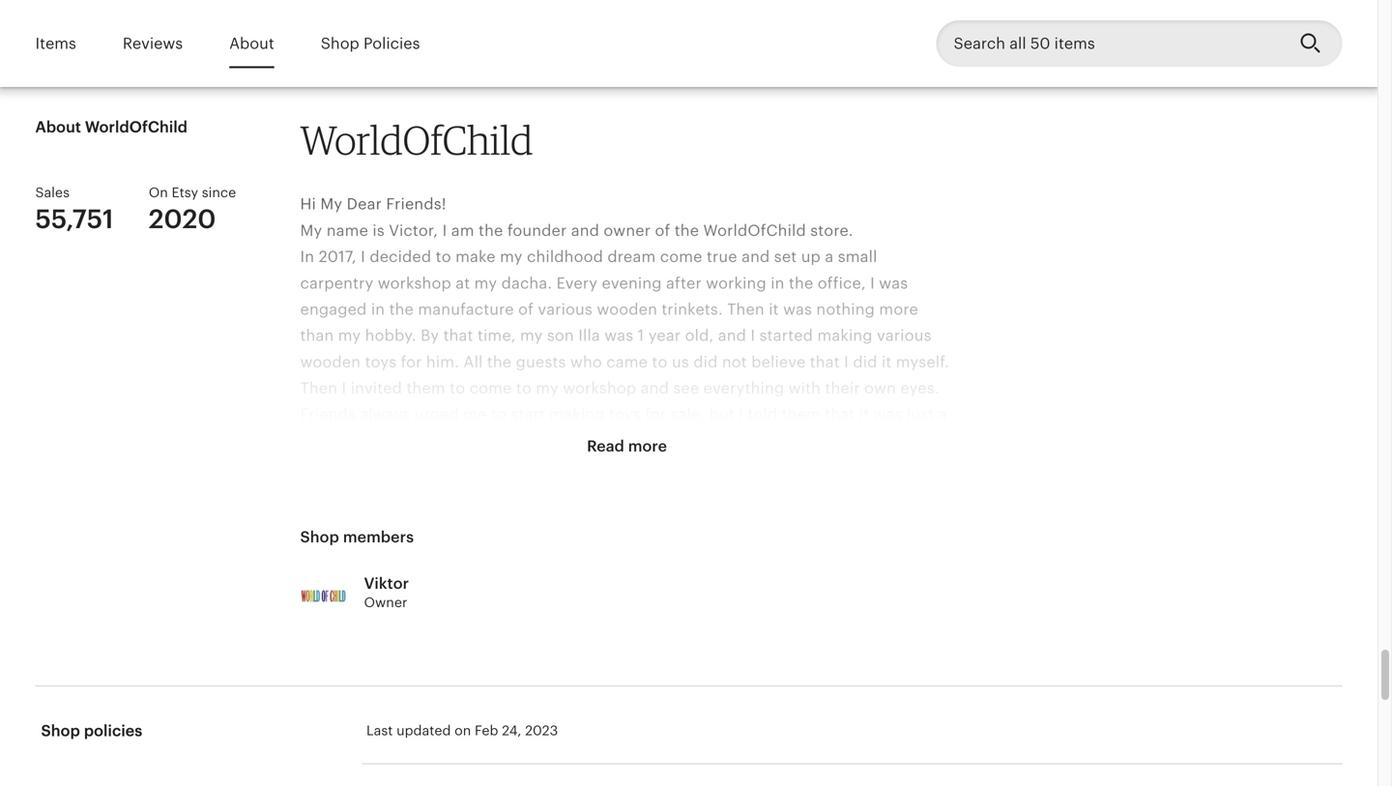 Task type: vqa. For each thing, say whether or not it's contained in the screenshot.
left hobby.
yes



Task type: locate. For each thing, give the bounding box(es) containing it.
with left friends,
[[595, 432, 628, 450]]

1 horizontal spatial toys
[[609, 406, 641, 423]]

0 vertical spatial various
[[538, 301, 593, 318]]

that
[[443, 327, 473, 344], [810, 353, 840, 371], [825, 406, 855, 423]]

friends!
[[386, 196, 446, 213]]

1 horizontal spatial for
[[645, 406, 666, 423]]

the left manufacture
[[389, 301, 414, 318]]

1 horizontal spatial with
[[789, 380, 821, 397]]

making
[[818, 327, 873, 344], [550, 406, 605, 423]]

i up friends
[[342, 380, 346, 397]]

my down the engaged
[[338, 327, 361, 344]]

0 horizontal spatial for
[[401, 353, 422, 371]]

come up me
[[470, 380, 512, 397]]

1 horizontal spatial a
[[939, 406, 947, 423]]

more inside dropdown button
[[628, 438, 667, 455]]

shop members
[[300, 529, 414, 546]]

for
[[401, 353, 422, 371], [645, 406, 666, 423]]

did up own
[[853, 353, 878, 371]]

2 vertical spatial that
[[825, 406, 855, 423]]

that up their
[[810, 353, 840, 371]]

1 vertical spatial come
[[470, 380, 512, 397]]

1 horizontal spatial more
[[879, 301, 919, 318]]

0 vertical spatial more
[[879, 301, 919, 318]]

0 vertical spatial about
[[229, 35, 274, 52]]

hi
[[300, 196, 316, 213]]

0 horizontal spatial them
[[407, 380, 446, 397]]

1 horizontal spatial after
[[666, 274, 702, 292]]

it right do
[[812, 432, 822, 450]]

decided down 'victor,'
[[370, 248, 432, 266]]

0 horizontal spatial hobby.
[[300, 432, 352, 450]]

reviews
[[123, 35, 183, 52]]

of right owner
[[655, 222, 670, 239]]

workshop left at
[[378, 274, 451, 292]]

1 vertical spatial shop
[[300, 529, 339, 546]]

wooden down the "than"
[[300, 353, 361, 371]]

hobby. left by
[[365, 327, 417, 344]]

0 horizontal spatial in
[[371, 301, 385, 318]]

1 vertical spatial them
[[782, 406, 821, 423]]

1 vertical spatial about
[[35, 118, 81, 136]]

shop for shop policies
[[41, 722, 80, 740]]

2 horizontal spatial worldofchild
[[704, 222, 806, 239]]

with
[[789, 380, 821, 397], [595, 432, 628, 450]]

0 vertical spatial then
[[727, 301, 765, 318]]

hobby.
[[365, 327, 417, 344], [300, 432, 352, 450]]

updated
[[397, 723, 451, 738]]

1 horizontal spatial about
[[229, 35, 274, 52]]

about for about worldofchild
[[35, 118, 81, 136]]

more right nothing
[[879, 301, 919, 318]]

workshop down the who
[[563, 380, 637, 397]]

0 vertical spatial shop
[[321, 35, 360, 52]]

my up guests
[[520, 327, 543, 344]]

for left 'him.'
[[401, 353, 422, 371]]

was up started
[[783, 301, 812, 318]]

0 vertical spatial in
[[771, 274, 785, 292]]

myself.
[[896, 353, 950, 371]]

sale,
[[670, 406, 705, 423]]

with down the believe
[[789, 380, 821, 397]]

that down their
[[825, 406, 855, 423]]

1 horizontal spatial decided
[[702, 432, 764, 450]]

read
[[587, 438, 625, 455]]

store.
[[811, 222, 854, 239]]

start
[[511, 406, 545, 423]]

1 vertical spatial hobby.
[[300, 432, 352, 450]]

0 horizontal spatial various
[[538, 301, 593, 318]]

1 vertical spatial wooden
[[300, 353, 361, 371]]

shop policies
[[41, 722, 142, 740]]

1 horizontal spatial them
[[782, 406, 821, 423]]

0 vertical spatial wooden
[[597, 301, 658, 318]]

wooden
[[597, 301, 658, 318], [300, 353, 361, 371]]

items link
[[35, 21, 76, 66]]

after
[[666, 274, 702, 292], [391, 432, 426, 450]]

of down dacha.
[[518, 301, 534, 318]]

0 vertical spatial toys
[[365, 353, 397, 371]]

items
[[35, 35, 76, 52]]

on
[[149, 185, 168, 200]]

wooden down evening
[[597, 301, 658, 318]]

0 vertical spatial come
[[660, 248, 703, 266]]

1 vertical spatial then
[[300, 380, 338, 397]]

1 horizontal spatial workshop
[[563, 380, 637, 397]]

various up son
[[538, 301, 593, 318]]

owner
[[604, 222, 651, 239]]

1 vertical spatial making
[[550, 406, 605, 423]]

engaged
[[300, 301, 367, 318]]

decided
[[370, 248, 432, 266], [702, 432, 764, 450]]

2 did from the left
[[853, 353, 878, 371]]

my right hi
[[320, 196, 343, 213]]

toys up read more
[[609, 406, 641, 423]]

0 vertical spatial hobby.
[[365, 327, 417, 344]]

the
[[479, 222, 503, 239], [675, 222, 699, 239], [789, 274, 814, 292], [389, 301, 414, 318], [487, 353, 512, 371]]

shop left members
[[300, 529, 339, 546]]

0 horizontal spatial with
[[595, 432, 628, 450]]

shop for shop policies
[[321, 35, 360, 52]]

0 vertical spatial workshop
[[378, 274, 451, 292]]

making up the read
[[550, 406, 605, 423]]

more
[[879, 301, 919, 318], [628, 438, 667, 455]]

workshop
[[378, 274, 451, 292], [563, 380, 637, 397]]

told
[[748, 406, 778, 423]]

manufacture
[[418, 301, 514, 318]]

0 horizontal spatial a
[[825, 248, 834, 266]]

do
[[788, 432, 808, 450]]

shop left policies
[[41, 722, 80, 740]]

professionally.
[[827, 432, 935, 450]]

1 vertical spatial various
[[877, 327, 932, 344]]

0 horizontal spatial come
[[470, 380, 512, 397]]

shop policies link
[[321, 21, 420, 66]]

me
[[463, 406, 487, 423]]

all
[[464, 353, 483, 371]]

1 vertical spatial toys
[[609, 406, 641, 423]]

0 horizontal spatial after
[[391, 432, 426, 450]]

my
[[500, 248, 523, 266], [474, 274, 497, 292], [338, 327, 361, 344], [520, 327, 543, 344], [536, 380, 559, 397]]

and left see
[[641, 380, 669, 397]]

to left "us"
[[652, 353, 668, 371]]

sales 55,751
[[35, 185, 114, 234]]

to down 'him.'
[[450, 380, 465, 397]]

son
[[547, 327, 574, 344]]

more right the read
[[628, 438, 667, 455]]

and up not
[[718, 327, 747, 344]]

0 horizontal spatial more
[[628, 438, 667, 455]]

1 horizontal spatial did
[[853, 353, 878, 371]]

1 horizontal spatial in
[[771, 274, 785, 292]]

to left do
[[768, 432, 784, 450]]

0 vertical spatial a
[[825, 248, 834, 266]]

0 horizontal spatial did
[[694, 353, 718, 371]]

1 vertical spatial of
[[518, 301, 534, 318]]

feb
[[475, 723, 498, 738]]

worldofchild
[[300, 116, 533, 164], [85, 118, 188, 136], [704, 222, 806, 239]]

after down always
[[391, 432, 426, 450]]

0 horizontal spatial about
[[35, 118, 81, 136]]

for up friends,
[[645, 406, 666, 423]]

was
[[879, 274, 908, 292], [783, 301, 812, 318], [605, 327, 634, 344], [874, 406, 903, 423]]

then up friends
[[300, 380, 338, 397]]

worldofchild up friends!
[[300, 116, 533, 164]]

about
[[229, 35, 274, 52], [35, 118, 81, 136]]

0 vertical spatial making
[[818, 327, 873, 344]]

24,
[[502, 723, 522, 738]]

of
[[655, 222, 670, 239], [518, 301, 534, 318]]

to
[[436, 248, 451, 266], [652, 353, 668, 371], [450, 380, 465, 397], [516, 380, 532, 397], [491, 406, 507, 423], [768, 432, 784, 450]]

them up do
[[782, 406, 821, 423]]

i right 'but'
[[739, 406, 744, 423]]

my down hi
[[300, 222, 322, 239]]

hobby. down friends
[[300, 432, 352, 450]]

a right "just"
[[939, 406, 947, 423]]

Search all 50 items text field
[[937, 20, 1285, 67]]

it
[[769, 301, 779, 318], [882, 353, 892, 371], [859, 406, 869, 423], [812, 432, 822, 450]]

in
[[771, 274, 785, 292], [371, 301, 385, 318]]

1 vertical spatial more
[[628, 438, 667, 455]]

my down guests
[[536, 380, 559, 397]]

a right up
[[825, 248, 834, 266]]

2020
[[149, 204, 216, 234]]

the right am
[[479, 222, 503, 239]]

various up myself. on the right of the page
[[877, 327, 932, 344]]

then down working at top right
[[727, 301, 765, 318]]

in right the engaged
[[371, 301, 385, 318]]

it down own
[[859, 406, 869, 423]]

shop left policies at the left top of the page
[[321, 35, 360, 52]]

worldofchild up set
[[704, 222, 806, 239]]

was left 1
[[605, 327, 634, 344]]

2 vertical spatial shop
[[41, 722, 80, 740]]

them
[[407, 380, 446, 397], [782, 406, 821, 423]]

1 vertical spatial that
[[810, 353, 840, 371]]

to left make
[[436, 248, 451, 266]]

0 vertical spatial decided
[[370, 248, 432, 266]]

and
[[356, 432, 386, 450]]

worldofchild up on
[[85, 118, 188, 136]]

in down set
[[771, 274, 785, 292]]

making down nothing
[[818, 327, 873, 344]]

my
[[320, 196, 343, 213], [300, 222, 322, 239]]

them up urged
[[407, 380, 446, 397]]

last updated on feb 24, 2023
[[366, 723, 558, 738]]

after up trinkets.
[[666, 274, 702, 292]]

toys
[[365, 353, 397, 371], [609, 406, 641, 423]]

0 vertical spatial that
[[443, 327, 473, 344]]

0 horizontal spatial making
[[550, 406, 605, 423]]

0 vertical spatial of
[[655, 222, 670, 239]]

shop for shop members
[[300, 529, 339, 546]]

decided down 'but'
[[702, 432, 764, 450]]

set
[[774, 248, 797, 266]]

did right "us"
[[694, 353, 718, 371]]

i right '2017,'
[[361, 248, 365, 266]]

come left true
[[660, 248, 703, 266]]

trinkets.
[[662, 301, 723, 318]]

my up dacha.
[[500, 248, 523, 266]]

name
[[327, 222, 368, 239]]

sales
[[35, 185, 70, 200]]

1 did from the left
[[694, 353, 718, 371]]

1 vertical spatial after
[[391, 432, 426, 450]]

childhood
[[527, 248, 603, 266]]

at
[[456, 274, 470, 292]]

0 vertical spatial for
[[401, 353, 422, 371]]

1 horizontal spatial making
[[818, 327, 873, 344]]

the down up
[[789, 274, 814, 292]]

more inside hi  my dear friends! my name is victor, i am the founder and owner of the worldofchild store. in 2017, i decided to make my childhood dream come true and set up a small carpentry workshop at my dacha. every evening after working in the office, i was engaged in the manufacture of various wooden trinkets. then it was nothing more than my hobby. by that time, my son illa was 1 year old, and i started making various wooden toys for him. all the guests who came to us did not believe that i did it myself. then i invited them to come to my workshop and see everything with their own eyes. friends always urged me to start making toys for sale, but i told them that it was just a hobby. and after another conversation with friends, i decided to do it professionally.
[[879, 301, 919, 318]]

0 horizontal spatial of
[[518, 301, 534, 318]]

that down manufacture
[[443, 327, 473, 344]]

toys up invited
[[365, 353, 397, 371]]



Task type: describe. For each thing, give the bounding box(es) containing it.
reviews link
[[123, 21, 183, 66]]

0 vertical spatial my
[[320, 196, 343, 213]]

and left set
[[742, 248, 770, 266]]

always
[[360, 406, 410, 423]]

owner
[[364, 595, 407, 610]]

illa
[[578, 327, 600, 344]]

nothing
[[817, 301, 875, 318]]

conversation
[[493, 432, 591, 450]]

1 horizontal spatial hobby.
[[365, 327, 417, 344]]

on etsy since 2020
[[149, 185, 236, 234]]

him.
[[426, 353, 459, 371]]

time,
[[478, 327, 516, 344]]

was up professionally.
[[874, 406, 903, 423]]

urged
[[414, 406, 459, 423]]

viktor
[[364, 575, 409, 592]]

dear
[[347, 196, 382, 213]]

dacha.
[[501, 274, 552, 292]]

1 horizontal spatial worldofchild
[[300, 116, 533, 164]]

year
[[649, 327, 681, 344]]

1 horizontal spatial come
[[660, 248, 703, 266]]

1 vertical spatial for
[[645, 406, 666, 423]]

since
[[202, 185, 236, 200]]

about link
[[229, 21, 274, 66]]

1 vertical spatial decided
[[702, 432, 764, 450]]

0 vertical spatial them
[[407, 380, 446, 397]]

us
[[672, 353, 689, 371]]

1 vertical spatial in
[[371, 301, 385, 318]]

founder
[[508, 222, 567, 239]]

1
[[638, 327, 644, 344]]

in
[[300, 248, 314, 266]]

i up their
[[844, 353, 849, 371]]

i down sale,
[[693, 432, 698, 450]]

2023
[[525, 723, 558, 738]]

it up started
[[769, 301, 779, 318]]

i left started
[[751, 327, 755, 344]]

0 horizontal spatial decided
[[370, 248, 432, 266]]

friends,
[[632, 432, 689, 450]]

was right office,
[[879, 274, 908, 292]]

my right at
[[474, 274, 497, 292]]

friends
[[300, 406, 356, 423]]

i down small
[[870, 274, 875, 292]]

0 horizontal spatial worldofchild
[[85, 118, 188, 136]]

1 horizontal spatial various
[[877, 327, 932, 344]]

old,
[[685, 327, 714, 344]]

55,751
[[35, 204, 114, 234]]

evening
[[602, 274, 662, 292]]

the right all
[[487, 353, 512, 371]]

0 vertical spatial with
[[789, 380, 821, 397]]

1 vertical spatial a
[[939, 406, 947, 423]]

0 vertical spatial after
[[666, 274, 702, 292]]

1 horizontal spatial of
[[655, 222, 670, 239]]

shop policies
[[321, 35, 420, 52]]

on
[[455, 723, 471, 738]]

and up childhood
[[571, 222, 600, 239]]

own
[[865, 380, 896, 397]]

0 horizontal spatial workshop
[[378, 274, 451, 292]]

etsy
[[172, 185, 198, 200]]

true
[[707, 248, 738, 266]]

their
[[825, 380, 860, 397]]

2017,
[[319, 248, 357, 266]]

see
[[673, 380, 699, 397]]

last
[[366, 723, 393, 738]]

believe
[[752, 353, 806, 371]]

everything
[[704, 380, 784, 397]]

read more
[[587, 438, 667, 455]]

just
[[907, 406, 934, 423]]

am
[[451, 222, 474, 239]]

dream
[[608, 248, 656, 266]]

1 vertical spatial my
[[300, 222, 322, 239]]

viktor owner
[[364, 575, 409, 610]]

about for about
[[229, 35, 274, 52]]

carpentry
[[300, 274, 374, 292]]

it up own
[[882, 353, 892, 371]]

small
[[838, 248, 878, 266]]

office,
[[818, 274, 866, 292]]

than
[[300, 327, 334, 344]]

to right me
[[491, 406, 507, 423]]

make
[[456, 248, 496, 266]]

0 horizontal spatial then
[[300, 380, 338, 397]]

came
[[607, 353, 648, 371]]

policies
[[364, 35, 420, 52]]

another
[[430, 432, 489, 450]]

every
[[557, 274, 598, 292]]

1 vertical spatial with
[[595, 432, 628, 450]]

1 vertical spatial workshop
[[563, 380, 637, 397]]

is
[[373, 222, 385, 239]]

0 horizontal spatial toys
[[365, 353, 397, 371]]

about worldofchild
[[35, 118, 188, 136]]

policies
[[84, 722, 142, 740]]

victor,
[[389, 222, 438, 239]]

members
[[343, 529, 414, 546]]

not
[[722, 353, 747, 371]]

started
[[760, 327, 813, 344]]

worldofchild inside hi  my dear friends! my name is victor, i am the founder and owner of the worldofchild store. in 2017, i decided to make my childhood dream come true and set up a small carpentry workshop at my dacha. every evening after working in the office, i was engaged in the manufacture of various wooden trinkets. then it was nothing more than my hobby. by that time, my son illa was 1 year old, and i started making various wooden toys for him. all the guests who came to us did not believe that i did it myself. then i invited them to come to my workshop and see everything with their own eyes. friends always urged me to start making toys for sale, but i told them that it was just a hobby. and after another conversation with friends, i decided to do it professionally.
[[704, 222, 806, 239]]

but
[[709, 406, 735, 423]]

eyes.
[[901, 380, 940, 397]]

by
[[421, 327, 439, 344]]

i left am
[[442, 222, 447, 239]]

0 horizontal spatial wooden
[[300, 353, 361, 371]]

working
[[706, 274, 767, 292]]

guests
[[516, 353, 566, 371]]

1 horizontal spatial then
[[727, 301, 765, 318]]

1 horizontal spatial wooden
[[597, 301, 658, 318]]

invited
[[351, 380, 402, 397]]

hi  my dear friends! my name is victor, i am the founder and owner of the worldofchild store. in 2017, i decided to make my childhood dream come true and set up a small carpentry workshop at my dacha. every evening after working in the office, i was engaged in the manufacture of various wooden trinkets. then it was nothing more than my hobby. by that time, my son illa was 1 year old, and i started making various wooden toys for him. all the guests who came to us did not believe that i did it myself. then i invited them to come to my workshop and see everything with their own eyes. friends always urged me to start making toys for sale, but i told them that it was just a hobby. and after another conversation with friends, i decided to do it professionally.
[[300, 196, 950, 450]]

to up start in the left of the page
[[516, 380, 532, 397]]

who
[[570, 353, 602, 371]]

read more button
[[570, 423, 685, 470]]

the right owner
[[675, 222, 699, 239]]

up
[[801, 248, 821, 266]]



